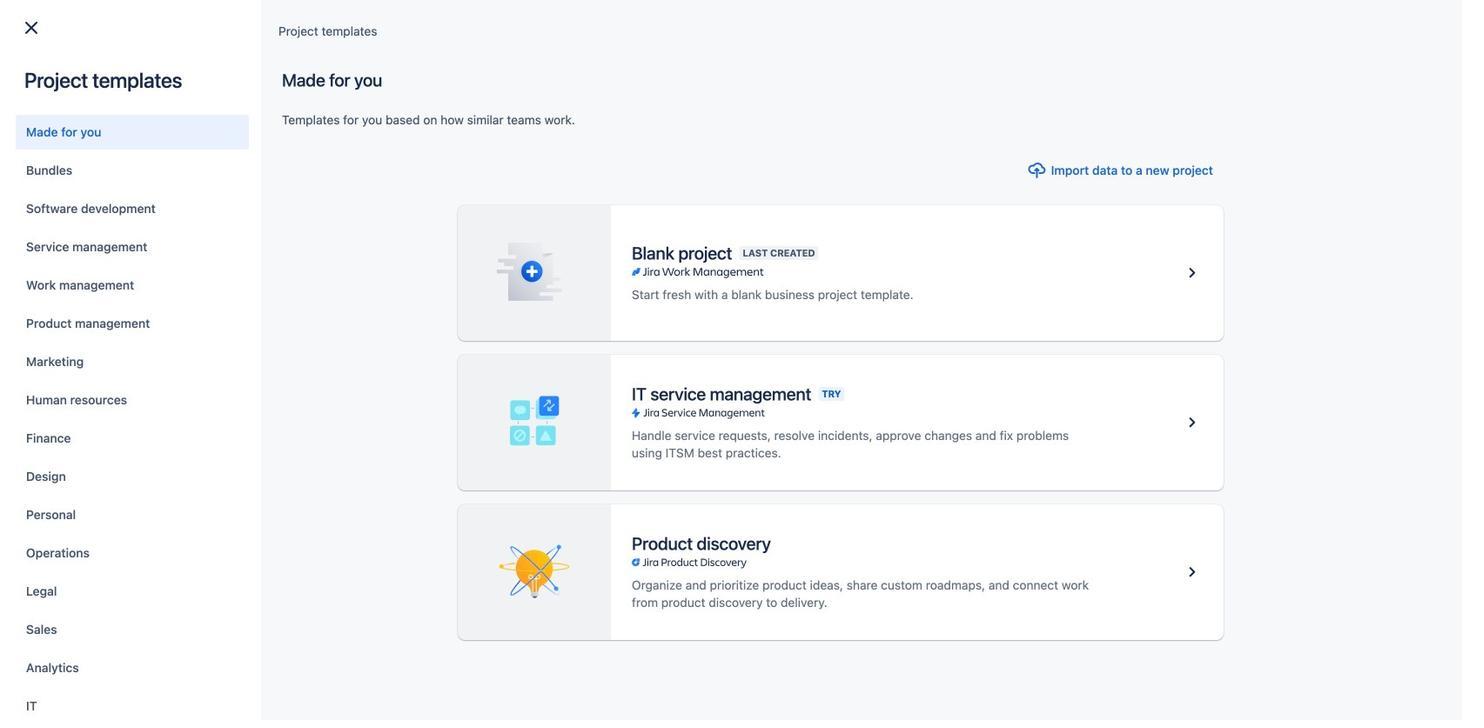 Task type: describe. For each thing, give the bounding box(es) containing it.
clear image
[[374, 129, 387, 143]]

previous image
[[38, 266, 59, 286]]

2 list item from the left
[[268, 0, 336, 48]]

blank project image
[[1182, 263, 1203, 284]]

primary element
[[10, 0, 1006, 48]]

Search Projects text field
[[36, 124, 208, 148]]



Task type: locate. For each thing, give the bounding box(es) containing it.
star test image
[[43, 209, 64, 229]]

banner
[[0, 0, 1463, 49]]

list item
[[183, 0, 261, 48], [268, 0, 336, 48], [343, 0, 400, 48]]

3 list item from the left
[[343, 0, 400, 48]]

2 horizontal spatial list item
[[343, 0, 400, 48]]

jira service management image
[[632, 407, 765, 421], [632, 407, 765, 421]]

product discovery image
[[1182, 562, 1203, 583]]

it service management image
[[1182, 413, 1203, 434]]

back to projects image
[[21, 17, 42, 38]]

next image
[[93, 266, 114, 286]]

1 horizontal spatial list item
[[268, 0, 336, 48]]

0 horizontal spatial list item
[[183, 0, 261, 48]]

list
[[180, 0, 1006, 48]]

jira product discovery image
[[632, 556, 747, 570], [632, 556, 747, 570]]

Search field
[[1132, 10, 1306, 38]]

jira work management image
[[632, 266, 764, 279], [632, 266, 764, 279]]

1 list item from the left
[[183, 0, 261, 48]]



Task type: vqa. For each thing, say whether or not it's contained in the screenshot.
Learn More icon on the top right of the page
no



